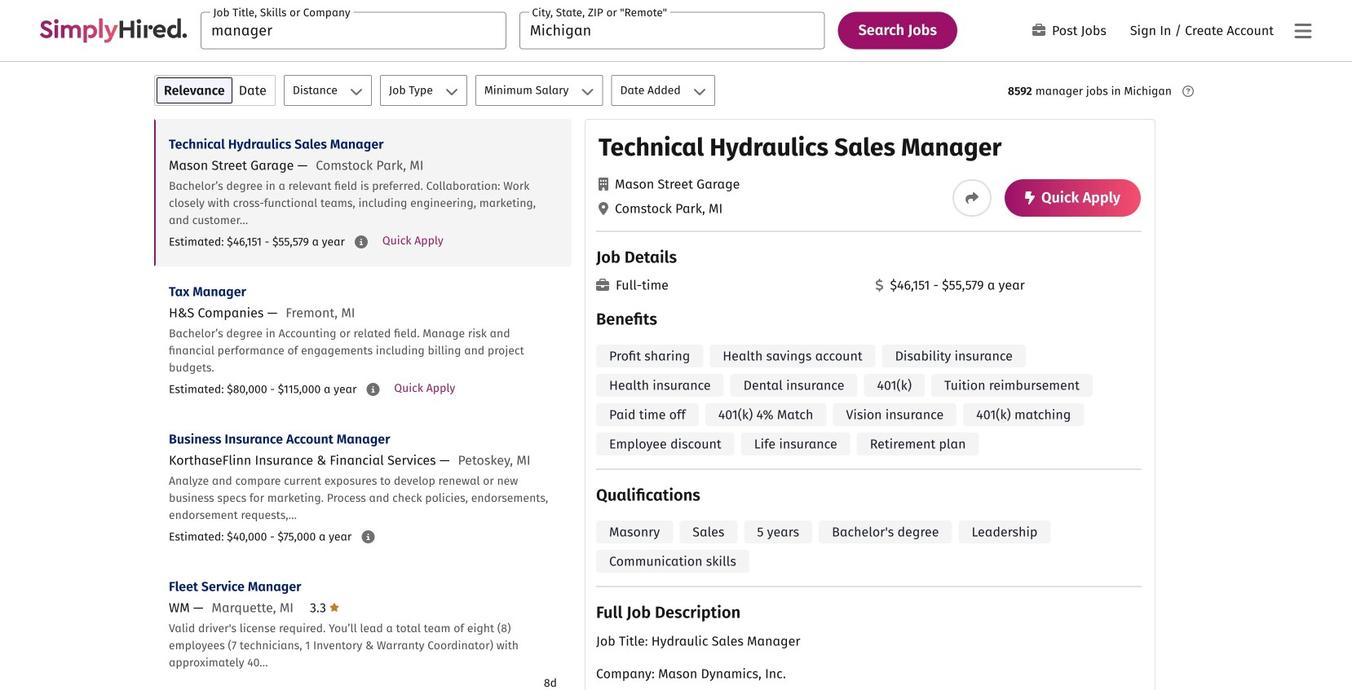 Task type: locate. For each thing, give the bounding box(es) containing it.
share this job image
[[966, 192, 979, 205]]

None field
[[201, 12, 506, 49], [519, 12, 825, 49], [201, 12, 506, 49], [519, 12, 825, 49]]

building image
[[599, 178, 608, 191]]

job salary disclaimer image
[[362, 531, 375, 544]]

location dot image
[[599, 202, 608, 215]]

None text field
[[201, 12, 506, 49]]

main menu image
[[1295, 21, 1312, 41]]

None text field
[[519, 12, 825, 49]]

dollar sign image
[[876, 279, 884, 292]]

list
[[154, 119, 572, 691]]

star image
[[330, 602, 339, 615]]

job salary disclaimer image
[[355, 236, 368, 249], [367, 383, 380, 396]]



Task type: vqa. For each thing, say whether or not it's contained in the screenshot.
job salary disclaimer image
yes



Task type: describe. For each thing, give the bounding box(es) containing it.
1 vertical spatial job salary disclaimer image
[[367, 383, 380, 396]]

simplyhired logo image
[[39, 18, 188, 43]]

sponsored jobs disclaimer image
[[1183, 86, 1194, 97]]

briefcase image
[[596, 279, 609, 292]]

3.3 out of 5 stars element
[[310, 601, 339, 616]]

0 vertical spatial job salary disclaimer image
[[355, 236, 368, 249]]

briefcase image
[[1033, 23, 1046, 37]]

technical hydraulics sales manager element
[[585, 119, 1156, 691]]

bolt lightning image
[[1025, 192, 1035, 205]]



